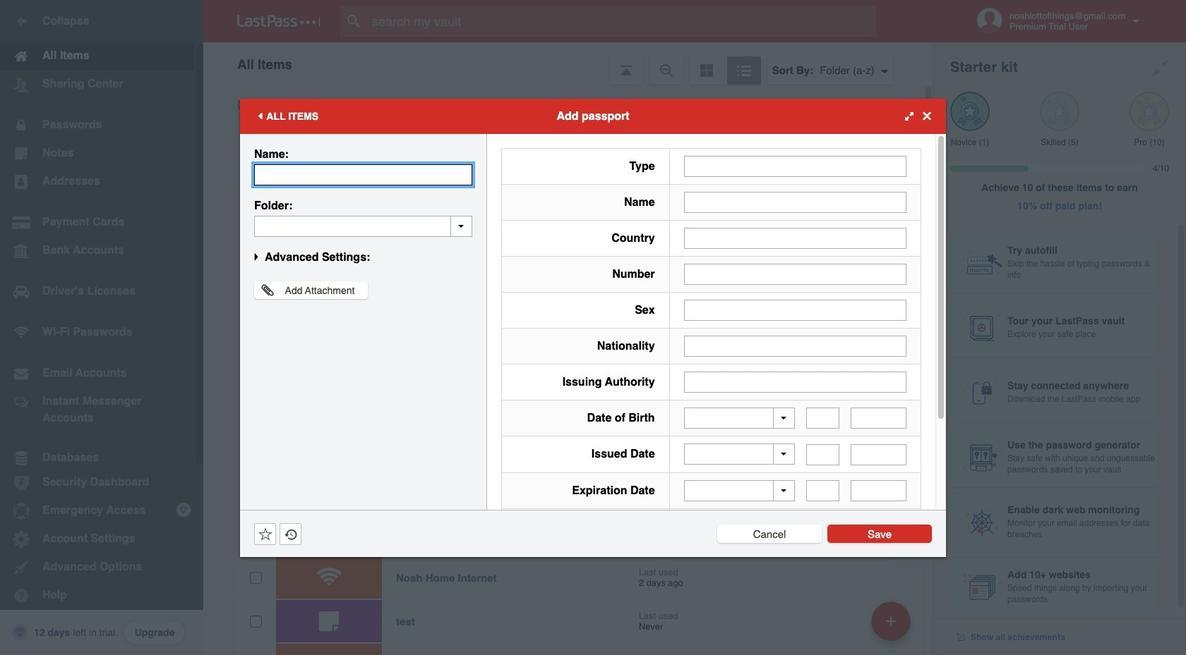 Task type: locate. For each thing, give the bounding box(es) containing it.
None text field
[[684, 156, 907, 177], [684, 228, 907, 249], [684, 372, 907, 393], [851, 408, 907, 429], [684, 156, 907, 177], [684, 228, 907, 249], [684, 372, 907, 393], [851, 408, 907, 429]]

lastpass image
[[237, 15, 321, 28]]

None text field
[[254, 164, 472, 185], [684, 192, 907, 213], [254, 216, 472, 237], [684, 264, 907, 285], [684, 300, 907, 321], [684, 336, 907, 357], [806, 408, 840, 429], [806, 444, 840, 466], [851, 444, 907, 466], [806, 481, 840, 502], [851, 481, 907, 502], [254, 164, 472, 185], [684, 192, 907, 213], [254, 216, 472, 237], [684, 264, 907, 285], [684, 300, 907, 321], [684, 336, 907, 357], [806, 408, 840, 429], [806, 444, 840, 466], [851, 444, 907, 466], [806, 481, 840, 502], [851, 481, 907, 502]]

new item image
[[886, 617, 896, 627]]

dialog
[[240, 98, 946, 612]]

vault options navigation
[[203, 42, 933, 85]]

new item navigation
[[866, 598, 919, 656]]



Task type: vqa. For each thing, say whether or not it's contained in the screenshot.
caret right image
no



Task type: describe. For each thing, give the bounding box(es) containing it.
search my vault text field
[[340, 6, 904, 37]]

Search search field
[[340, 6, 904, 37]]

main navigation navigation
[[0, 0, 203, 656]]



